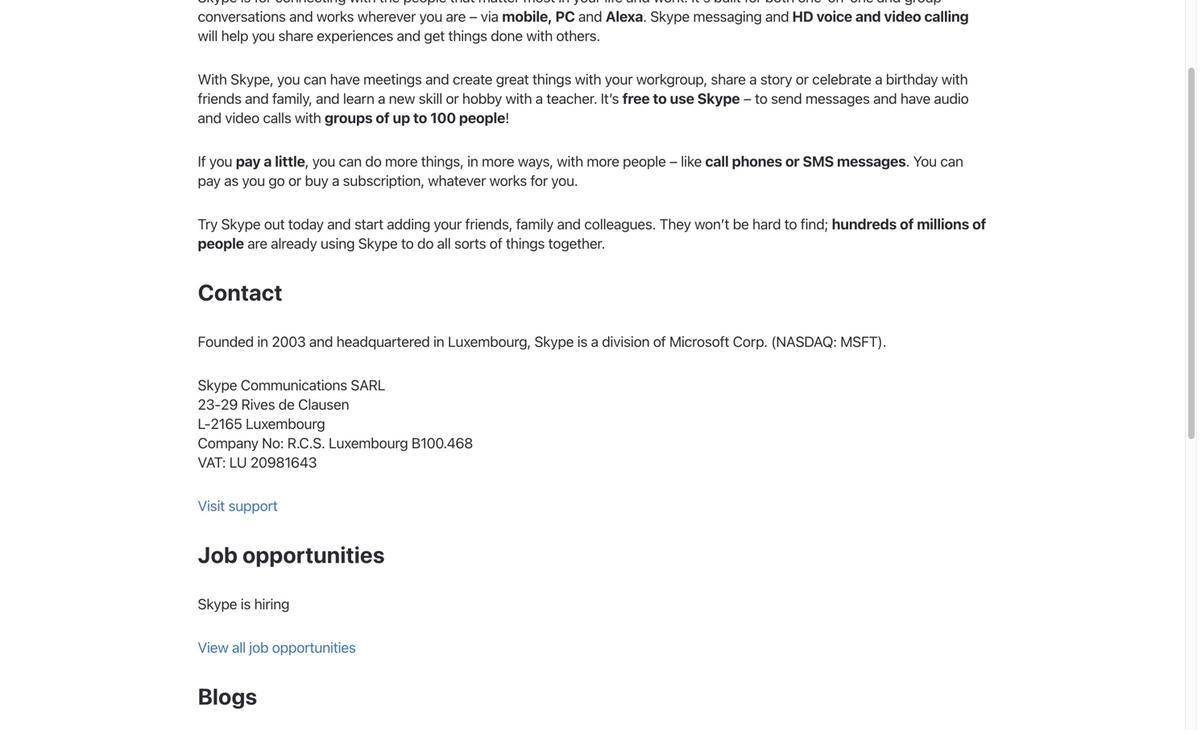 Task type: describe. For each thing, give the bounding box(es) containing it.
visit
[[198, 497, 225, 515]]

with inside "skype is for connecting with the people that matter most in your life and work. it's built for both one-on-one and group conversations and works wherever you are – via"
[[349, 0, 376, 6]]

a left teacher.
[[535, 90, 543, 107]]

blogs
[[198, 683, 257, 710]]

job
[[249, 639, 269, 656]]

hd
[[792, 8, 813, 25]]

to down adding
[[401, 235, 414, 252]]

groups of up to 100 people !
[[325, 109, 509, 126]]

family
[[516, 215, 554, 233]]

. you can pay as you go or buy a subscription, whatever works for you.
[[198, 153, 963, 189]]

of right the division
[[653, 333, 666, 350]]

– inside "skype is for connecting with the people that matter most in your life and work. it's built for both one-on-one and group conversations and works wherever you are – via"
[[469, 8, 477, 25]]

and down skype,
[[245, 90, 269, 107]]

built
[[714, 0, 741, 6]]

microsoft
[[669, 333, 729, 350]]

1 horizontal spatial do
[[417, 235, 434, 252]]

one
[[850, 0, 874, 6]]

you right if
[[209, 153, 232, 170]]

messages inside – to send messages and have audio and video calls with
[[806, 90, 870, 107]]

contact
[[198, 279, 282, 306]]

people down hobby
[[459, 109, 505, 126]]

a up go
[[264, 153, 272, 170]]

birthday
[[886, 70, 938, 88]]

luxembourg,
[[448, 333, 531, 350]]

that
[[450, 0, 475, 6]]

and right one
[[877, 0, 901, 6]]

. inside mobile, pc and alexa . skype messaging and hd voice and video calling will help you share experiences and get things done with others.
[[643, 8, 647, 25]]

hundreds
[[832, 215, 897, 233]]

job opportunities
[[198, 542, 385, 568]]

1 vertical spatial opportunities
[[272, 639, 356, 656]]

phones
[[732, 153, 782, 170]]

connecting
[[275, 0, 346, 6]]

and down connecting
[[289, 8, 313, 25]]

a left story in the top right of the page
[[749, 70, 757, 88]]

story
[[760, 70, 792, 88]]

division
[[602, 333, 650, 350]]

visit support
[[198, 497, 278, 515]]

conversations
[[198, 8, 286, 25]]

have inside – to send messages and have audio and video calls with
[[901, 90, 930, 107]]

friends,
[[465, 215, 513, 233]]

to right the up
[[413, 109, 427, 126]]

work.
[[653, 0, 688, 6]]

!
[[505, 109, 509, 126]]

you inside "skype is for connecting with the people that matter most in your life and work. it's built for both one-on-one and group conversations and works wherever you are – via"
[[419, 8, 442, 25]]

meetings
[[363, 70, 422, 88]]

find;
[[801, 215, 828, 233]]

millions
[[917, 215, 969, 233]]

or up 100
[[446, 90, 459, 107]]

are already using skype to do all sorts of things together.
[[244, 235, 605, 252]]

,
[[305, 153, 309, 170]]

groups
[[325, 109, 373, 126]]

2165
[[211, 415, 242, 433]]

both
[[765, 0, 794, 6]]

1 horizontal spatial can
[[339, 153, 362, 170]]

3 more from the left
[[587, 153, 619, 170]]

ways,
[[518, 153, 553, 170]]

0 horizontal spatial your
[[434, 215, 462, 233]]

it's
[[691, 0, 710, 6]]

a left birthday
[[875, 70, 882, 88]]

subscription,
[[343, 172, 424, 189]]

sorts
[[454, 235, 486, 252]]

use
[[670, 90, 694, 107]]

go
[[269, 172, 285, 189]]

one-
[[798, 0, 828, 6]]

with up you.
[[557, 153, 583, 170]]

things,
[[421, 153, 464, 170]]

new
[[389, 90, 415, 107]]

have inside with skype, you can have meetings and create great things with your workgroup, share a story or celebrate a birthday with friends and family, and learn a new skill or hobby with a teacher. it's
[[330, 70, 360, 88]]

skype down start
[[358, 235, 398, 252]]

and right 2003
[[309, 333, 333, 350]]

with inside mobile, pc and alexa . skype messaging and hd voice and video calling will help you share experiences and get things done with others.
[[526, 27, 553, 44]]

pay inside . you can pay as you go or buy a subscription, whatever works for you.
[[198, 172, 221, 189]]

0 horizontal spatial are
[[247, 235, 267, 252]]

mobile, pc and alexa . skype messaging and hd voice and video calling will help you share experiences and get things done with others.
[[198, 8, 969, 44]]

skype,
[[231, 70, 274, 88]]

if
[[198, 153, 206, 170]]

people inside "skype is for connecting with the people that matter most in your life and work. it's built for both one-on-one and group conversations and works wherever you are – via"
[[403, 0, 446, 6]]

in up whatever
[[467, 153, 478, 170]]

group
[[904, 0, 942, 6]]

a inside . you can pay as you go or buy a subscription, whatever works for you.
[[332, 172, 339, 189]]

create
[[453, 70, 492, 88]]

family,
[[272, 90, 312, 107]]

100
[[430, 109, 456, 126]]

skype right the try
[[221, 215, 261, 233]]

be
[[733, 215, 749, 233]]

can inside with skype, you can have meetings and create great things with your workgroup, share a story or celebrate a birthday with friends and family, and learn a new skill or hobby with a teacher. it's
[[304, 70, 326, 88]]

others.
[[556, 27, 600, 44]]

call
[[705, 153, 729, 170]]

people left like
[[623, 153, 666, 170]]

or left sms
[[785, 153, 800, 170]]

or inside . you can pay as you go or buy a subscription, whatever works for you.
[[288, 172, 301, 189]]

skype is for connecting with the people that matter most in your life and work. it's built for both one-on-one and group conversations and works wherever you are – via
[[198, 0, 942, 25]]

things for great
[[532, 70, 571, 88]]

done
[[491, 27, 523, 44]]

of down friends,
[[490, 235, 502, 252]]

vat:
[[198, 454, 226, 471]]

today
[[288, 215, 324, 233]]

colleagues.
[[584, 215, 656, 233]]

to left find;
[[784, 215, 797, 233]]

messaging
[[693, 8, 762, 25]]

start
[[354, 215, 383, 233]]

won't
[[695, 215, 729, 233]]

– inside – to send messages and have audio and video calls with
[[743, 90, 751, 107]]

things for of
[[506, 235, 545, 252]]

0 vertical spatial do
[[365, 153, 382, 170]]

23-
[[198, 396, 221, 413]]

view all job opportunities
[[198, 639, 356, 656]]

learn
[[343, 90, 374, 107]]

2003
[[272, 333, 306, 350]]

skype is hiring
[[198, 596, 289, 613]]

. inside . you can pay as you go or buy a subscription, whatever works for you.
[[906, 153, 910, 170]]

calls
[[263, 109, 291, 126]]

hiring
[[254, 596, 289, 613]]

share inside with skype, you can have meetings and create great things with your workgroup, share a story or celebrate a birthday with friends and family, and learn a new skill or hobby with a teacher. it's
[[711, 70, 746, 88]]

1 horizontal spatial –
[[670, 153, 677, 170]]

with down great
[[506, 90, 532, 107]]

buy
[[305, 172, 328, 189]]



Task type: locate. For each thing, give the bounding box(es) containing it.
mobile,
[[502, 8, 552, 25]]

1 vertical spatial things
[[532, 70, 571, 88]]

is
[[241, 0, 251, 6], [577, 333, 587, 350], [241, 596, 251, 613]]

people down the try
[[198, 235, 244, 252]]

a left the division
[[591, 333, 598, 350]]

1 horizontal spatial all
[[437, 235, 451, 252]]

on-
[[828, 0, 850, 6]]

can right you
[[940, 153, 963, 170]]

1 vertical spatial have
[[901, 90, 930, 107]]

more left ways,
[[482, 153, 514, 170]]

1 horizontal spatial your
[[573, 0, 601, 6]]

luxembourg down the sarl
[[329, 435, 408, 452]]

is left the division
[[577, 333, 587, 350]]

1 horizontal spatial luxembourg
[[329, 435, 408, 452]]

skype up view
[[198, 596, 237, 613]]

0 horizontal spatial luxembourg
[[246, 415, 325, 433]]

works inside "skype is for connecting with the people that matter most in your life and work. it's built for both one-on-one and group conversations and works wherever you are – via"
[[317, 8, 354, 25]]

skype inside mobile, pc and alexa . skype messaging and hd voice and video calling will help you share experiences and get things done with others.
[[650, 8, 690, 25]]

communications
[[241, 377, 347, 394]]

0 horizontal spatial have
[[330, 70, 360, 88]]

messages down celebrate
[[806, 90, 870, 107]]

things down via
[[448, 27, 487, 44]]

in left luxembourg,
[[433, 333, 444, 350]]

view all job opportunities link
[[198, 639, 356, 656]]

pay down if
[[198, 172, 221, 189]]

skype inside skype communications sarl 23-29 rives de clausen l-2165 luxembourg company no: r.c.s. luxembourg b100.468 vat: lu 20981643
[[198, 377, 237, 394]]

with inside – to send messages and have audio and video calls with
[[295, 109, 321, 126]]

and down birthday
[[873, 90, 897, 107]]

do up subscription, on the top left of page
[[365, 153, 382, 170]]

1 vertical spatial are
[[247, 235, 267, 252]]

0 vertical spatial things
[[448, 27, 487, 44]]

2 vertical spatial is
[[241, 596, 251, 613]]

pay up 'as' at left
[[236, 153, 261, 170]]

celebrate
[[812, 70, 871, 88]]

skype right use on the right top of the page
[[697, 90, 740, 107]]

20981643
[[250, 454, 317, 471]]

all left the sorts
[[437, 235, 451, 252]]

corp.
[[733, 333, 768, 350]]

headquartered
[[336, 333, 430, 350]]

send
[[771, 90, 802, 107]]

hobby
[[462, 90, 502, 107]]

0 vertical spatial your
[[573, 0, 601, 6]]

1 horizontal spatial pay
[[236, 153, 261, 170]]

a left "new"
[[378, 90, 385, 107]]

de
[[279, 396, 295, 413]]

little
[[275, 153, 305, 170]]

2 more from the left
[[482, 153, 514, 170]]

0 horizontal spatial pay
[[198, 172, 221, 189]]

hard
[[752, 215, 781, 233]]

your up mobile, pc and alexa . skype messaging and hd voice and video calling will help you share experiences and get things done with others.
[[573, 0, 601, 6]]

pay
[[236, 153, 261, 170], [198, 172, 221, 189]]

of left the up
[[376, 109, 390, 126]]

more up subscription, on the top left of page
[[385, 153, 418, 170]]

hundreds of millions of people
[[198, 215, 986, 252]]

for up conversations
[[254, 0, 272, 6]]

things inside with skype, you can have meetings and create great things with your workgroup, share a story or celebrate a birthday with friends and family, and learn a new skill or hobby with a teacher. it's
[[532, 70, 571, 88]]

and down one
[[856, 8, 881, 25]]

do down adding
[[417, 235, 434, 252]]

and up others.
[[578, 8, 602, 25]]

free to use skype
[[622, 90, 740, 107]]

messages right sms
[[837, 153, 906, 170]]

2 horizontal spatial can
[[940, 153, 963, 170]]

as
[[224, 172, 239, 189]]

0 horizontal spatial can
[[304, 70, 326, 88]]

1 horizontal spatial are
[[446, 8, 466, 25]]

2 horizontal spatial your
[[605, 70, 633, 88]]

works inside . you can pay as you go or buy a subscription, whatever works for you.
[[490, 172, 527, 189]]

your up the sorts
[[434, 215, 462, 233]]

– left like
[[670, 153, 677, 170]]

can inside . you can pay as you go or buy a subscription, whatever works for you.
[[940, 153, 963, 170]]

1 horizontal spatial video
[[884, 8, 921, 25]]

and down both at top
[[765, 8, 789, 25]]

1 vertical spatial messages
[[837, 153, 906, 170]]

0 vertical spatial video
[[884, 8, 921, 25]]

alexa
[[606, 8, 643, 25]]

in inside "skype is for connecting with the people that matter most in your life and work. it's built for both one-on-one and group conversations and works wherever you are – via"
[[559, 0, 570, 6]]

like
[[681, 153, 702, 170]]

audio
[[934, 90, 969, 107]]

2 horizontal spatial more
[[587, 153, 619, 170]]

0 vertical spatial works
[[317, 8, 354, 25]]

of right millions
[[972, 215, 986, 233]]

0 vertical spatial share
[[278, 27, 313, 44]]

or up send
[[796, 70, 809, 88]]

for inside . you can pay as you go or buy a subscription, whatever works for you.
[[530, 172, 548, 189]]

skype up conversations
[[198, 0, 237, 6]]

rives
[[241, 396, 275, 413]]

skype up 23-
[[198, 377, 237, 394]]

0 horizontal spatial works
[[317, 8, 354, 25]]

things down family
[[506, 235, 545, 252]]

– left via
[[469, 8, 477, 25]]

2 horizontal spatial for
[[744, 0, 762, 6]]

with up audio
[[942, 70, 968, 88]]

you right help
[[252, 27, 275, 44]]

adding
[[387, 215, 430, 233]]

1 vertical spatial is
[[577, 333, 587, 350]]

of
[[376, 109, 390, 126], [900, 215, 914, 233], [972, 215, 986, 233], [490, 235, 502, 252], [653, 333, 666, 350]]

1 more from the left
[[385, 153, 418, 170]]

with up teacher.
[[575, 70, 601, 88]]

great
[[496, 70, 529, 88]]

with
[[198, 70, 227, 88]]

your inside with skype, you can have meetings and create great things with your workgroup, share a story or celebrate a birthday with friends and family, and learn a new skill or hobby with a teacher. it's
[[605, 70, 633, 88]]

and up together.
[[557, 215, 581, 233]]

with left the
[[349, 0, 376, 6]]

get
[[424, 27, 445, 44]]

your for mobile, pc
[[573, 0, 601, 6]]

r.c.s.
[[287, 435, 325, 452]]

is inside "skype is for connecting with the people that matter most in your life and work. it's built for both one-on-one and group conversations and works wherever you are – via"
[[241, 0, 251, 6]]

0 horizontal spatial do
[[365, 153, 382, 170]]

sms
[[803, 153, 834, 170]]

out
[[264, 215, 285, 233]]

video inside – to send messages and have audio and video calls with
[[225, 109, 259, 126]]

luxembourg down de
[[246, 415, 325, 433]]

with down mobile,
[[526, 27, 553, 44]]

to
[[653, 90, 667, 107], [755, 90, 768, 107], [413, 109, 427, 126], [784, 215, 797, 233], [401, 235, 414, 252]]

you inside mobile, pc and alexa . skype messaging and hd voice and video calling will help you share experiences and get things done with others.
[[252, 27, 275, 44]]

1 horizontal spatial share
[[711, 70, 746, 88]]

of left millions
[[900, 215, 914, 233]]

are
[[446, 8, 466, 25], [247, 235, 267, 252]]

in
[[559, 0, 570, 6], [467, 153, 478, 170], [257, 333, 268, 350], [433, 333, 444, 350]]

and
[[626, 0, 650, 6], [877, 0, 901, 6], [289, 8, 313, 25], [578, 8, 602, 25], [765, 8, 789, 25], [856, 8, 881, 25], [397, 27, 421, 44], [425, 70, 449, 88], [245, 90, 269, 107], [316, 90, 340, 107], [873, 90, 897, 107], [198, 109, 221, 126], [327, 215, 351, 233], [557, 215, 581, 233], [309, 333, 333, 350]]

(nasdaq:
[[771, 333, 837, 350]]

opportunities right job
[[272, 639, 356, 656]]

2 horizontal spatial –
[[743, 90, 751, 107]]

founded in 2003 and headquartered in luxembourg, skype is a division of microsoft corp. (nasdaq: msft).
[[198, 333, 886, 350]]

in left 2003
[[257, 333, 268, 350]]

1 horizontal spatial have
[[901, 90, 930, 107]]

matter
[[478, 0, 520, 6]]

2 vertical spatial things
[[506, 235, 545, 252]]

0 horizontal spatial share
[[278, 27, 313, 44]]

and up groups
[[316, 90, 340, 107]]

works up experiences
[[317, 8, 354, 25]]

things inside mobile, pc and alexa . skype messaging and hd voice and video calling will help you share experiences and get things done with others.
[[448, 27, 487, 44]]

and up skill
[[425, 70, 449, 88]]

is for hiring
[[241, 596, 251, 613]]

most
[[523, 0, 555, 6]]

voice
[[817, 8, 852, 25]]

or
[[796, 70, 809, 88], [446, 90, 459, 107], [785, 153, 800, 170], [288, 172, 301, 189]]

0 vertical spatial .
[[643, 8, 647, 25]]

help
[[221, 27, 248, 44]]

opportunities up hiring
[[242, 542, 385, 568]]

l-
[[198, 415, 211, 433]]

0 vertical spatial messages
[[806, 90, 870, 107]]

a right buy
[[332, 172, 339, 189]]

is left hiring
[[241, 596, 251, 613]]

video
[[884, 8, 921, 25], [225, 109, 259, 126]]

messages
[[806, 90, 870, 107], [837, 153, 906, 170]]

1 horizontal spatial for
[[530, 172, 548, 189]]

together.
[[548, 235, 605, 252]]

visit support link
[[198, 497, 278, 515]]

have
[[330, 70, 360, 88], [901, 90, 930, 107]]

0 vertical spatial luxembourg
[[246, 415, 325, 433]]

share left story in the top right of the page
[[711, 70, 746, 88]]

skype inside "skype is for connecting with the people that matter most in your life and work. it's built for both one-on-one and group conversations and works wherever you are – via"
[[198, 0, 237, 6]]

0 vertical spatial have
[[330, 70, 360, 88]]

skype down work.
[[650, 8, 690, 25]]

b100.468
[[412, 435, 473, 452]]

to left use on the right top of the page
[[653, 90, 667, 107]]

0 vertical spatial are
[[446, 8, 466, 25]]

1 vertical spatial luxembourg
[[329, 435, 408, 452]]

video down group at the top
[[884, 8, 921, 25]]

calling
[[924, 8, 969, 25]]

1 horizontal spatial works
[[490, 172, 527, 189]]

2 vertical spatial your
[[434, 215, 462, 233]]

your for free to use skype
[[605, 70, 633, 88]]

0 vertical spatial is
[[241, 0, 251, 6]]

0 horizontal spatial all
[[232, 639, 246, 656]]

your up it's
[[605, 70, 633, 88]]

pc
[[555, 8, 575, 25]]

people inside hundreds of millions of people
[[198, 235, 244, 252]]

will
[[198, 27, 218, 44]]

video down friends
[[225, 109, 259, 126]]

with skype, you can have meetings and create great things with your workgroup, share a story or celebrate a birthday with friends and family, and learn a new skill or hobby with a teacher. it's
[[198, 70, 968, 107]]

0 vertical spatial –
[[469, 8, 477, 25]]

and left get
[[397, 27, 421, 44]]

view
[[198, 639, 228, 656]]

1 vertical spatial –
[[743, 90, 751, 107]]

and up using
[[327, 215, 351, 233]]

share down connecting
[[278, 27, 313, 44]]

for down ways,
[[530, 172, 548, 189]]

is for for
[[241, 0, 251, 6]]

– left send
[[743, 90, 751, 107]]

works down ways,
[[490, 172, 527, 189]]

1 vertical spatial pay
[[198, 172, 221, 189]]

try
[[198, 215, 218, 233]]

with down family,
[[295, 109, 321, 126]]

for right built
[[744, 0, 762, 6]]

0 horizontal spatial video
[[225, 109, 259, 126]]

company
[[198, 435, 258, 452]]

skype right luxembourg,
[[534, 333, 574, 350]]

things up teacher.
[[532, 70, 571, 88]]

1 horizontal spatial more
[[482, 153, 514, 170]]

more down – to send messages and have audio and video calls with
[[587, 153, 619, 170]]

sarl
[[351, 377, 385, 394]]

whatever
[[428, 172, 486, 189]]

1 vertical spatial video
[[225, 109, 259, 126]]

you inside . you can pay as you go or buy a subscription, whatever works for you.
[[242, 172, 265, 189]]

0 vertical spatial all
[[437, 235, 451, 252]]

to down story in the top right of the page
[[755, 90, 768, 107]]

can up family,
[[304, 70, 326, 88]]

and down friends
[[198, 109, 221, 126]]

if you pay a little , you can do more things, in more ways, with more people – like call phones or sms messages
[[198, 153, 906, 170]]

0 horizontal spatial –
[[469, 8, 477, 25]]

msft).
[[840, 333, 886, 350]]

video inside mobile, pc and alexa . skype messaging and hd voice and video calling will help you share experiences and get things done with others.
[[884, 8, 921, 25]]

are inside "skype is for connecting with the people that matter most in your life and work. it's built for both one-on-one and group conversations and works wherever you are – via"
[[446, 8, 466, 25]]

you.
[[551, 172, 578, 189]]

.
[[643, 8, 647, 25], [906, 153, 910, 170]]

founded
[[198, 333, 254, 350]]

try skype out today and start adding your friends, family and colleagues. they won't be hard to find;
[[198, 215, 832, 233]]

using
[[321, 235, 355, 252]]

share inside mobile, pc and alexa . skype messaging and hd voice and video calling will help you share experiences and get things done with others.
[[278, 27, 313, 44]]

your inside "skype is for connecting with the people that matter most in your life and work. it's built for both one-on-one and group conversations and works wherever you are – via"
[[573, 0, 601, 6]]

opportunities
[[242, 542, 385, 568], [272, 639, 356, 656]]

you inside with skype, you can have meetings and create great things with your workgroup, share a story or celebrate a birthday with friends and family, and learn a new skill or hobby with a teacher. it's
[[277, 70, 300, 88]]

to inside – to send messages and have audio and video calls with
[[755, 90, 768, 107]]

1 horizontal spatial .
[[906, 153, 910, 170]]

or right go
[[288, 172, 301, 189]]

up
[[393, 109, 410, 126]]

teacher.
[[546, 90, 597, 107]]

in up pc
[[559, 0, 570, 6]]

people up get
[[403, 0, 446, 6]]

wherever
[[357, 8, 416, 25]]

share
[[278, 27, 313, 44], [711, 70, 746, 88]]

1 vertical spatial works
[[490, 172, 527, 189]]

they
[[660, 215, 691, 233]]

job
[[198, 542, 238, 568]]

0 horizontal spatial .
[[643, 8, 647, 25]]

you up get
[[419, 8, 442, 25]]

2 vertical spatial –
[[670, 153, 677, 170]]

0 horizontal spatial for
[[254, 0, 272, 6]]

1 vertical spatial do
[[417, 235, 434, 252]]

0 vertical spatial pay
[[236, 153, 261, 170]]

are down the that
[[446, 8, 466, 25]]

1 vertical spatial .
[[906, 153, 910, 170]]

and up the alexa
[[626, 0, 650, 6]]

1 vertical spatial all
[[232, 639, 246, 656]]

you right 'as' at left
[[242, 172, 265, 189]]

you right ,
[[312, 153, 335, 170]]

0 vertical spatial opportunities
[[242, 542, 385, 568]]

can up subscription, on the top left of page
[[339, 153, 362, 170]]

1 vertical spatial share
[[711, 70, 746, 88]]

0 horizontal spatial more
[[385, 153, 418, 170]]

1 vertical spatial your
[[605, 70, 633, 88]]

have up learn
[[330, 70, 360, 88]]

skill
[[419, 90, 442, 107]]

29
[[221, 396, 238, 413]]



Task type: vqa. For each thing, say whether or not it's contained in the screenshot.
skill
yes



